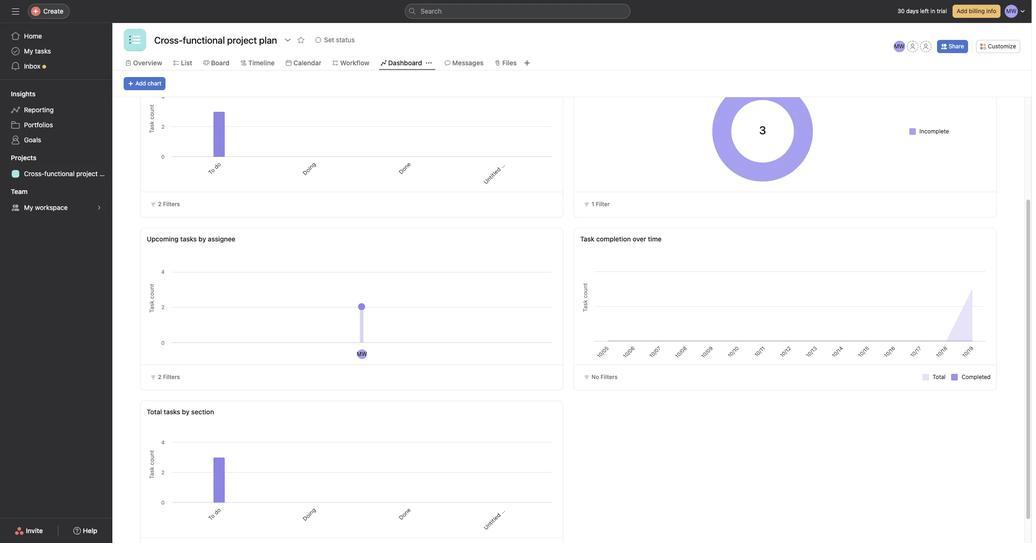 Task type: describe. For each thing, give the bounding box(es) containing it.
files link
[[495, 58, 517, 68]]

0 horizontal spatial mw
[[357, 351, 367, 358]]

board
[[211, 59, 229, 67]]

days
[[906, 8, 919, 15]]

messages
[[452, 59, 484, 67]]

2 do from the top
[[212, 507, 222, 517]]

home
[[24, 32, 42, 40]]

add chart button
[[124, 77, 166, 90]]

dashboard link
[[381, 58, 422, 68]]

tasks for upcoming
[[180, 235, 197, 243]]

workflow
[[340, 59, 369, 67]]

1 section from the top
[[498, 151, 517, 170]]

filters for no filters button
[[601, 374, 618, 381]]

30
[[898, 8, 905, 15]]

1 doing from the top
[[301, 161, 317, 177]]

invite button
[[8, 523, 49, 540]]

invite
[[26, 527, 43, 535]]

add tab image
[[523, 59, 531, 67]]

by assignee
[[199, 235, 235, 243]]

2 done from the top
[[397, 507, 412, 522]]

teams element
[[0, 183, 112, 217]]

portfolios link
[[5, 118, 107, 133]]

left
[[920, 8, 929, 15]]

set status
[[324, 36, 355, 44]]

timeline link
[[241, 58, 275, 68]]

2 to from the top
[[207, 513, 216, 522]]

team button
[[0, 186, 28, 198]]

incomplete
[[920, 128, 949, 135]]

inbox link
[[5, 59, 107, 74]]

2 untitled from the top
[[482, 512, 502, 532]]

my workspace
[[24, 204, 68, 212]]

board link
[[204, 58, 229, 68]]

mw inside mw button
[[894, 43, 905, 50]]

2 doing from the top
[[301, 507, 317, 523]]

workflow link
[[333, 58, 369, 68]]

projects element
[[0, 150, 112, 183]]

filters for first 2 filters button from the bottom
[[163, 374, 180, 381]]

task
[[580, 235, 595, 243]]

reporting link
[[5, 103, 107, 118]]

30 days left in trial
[[898, 8, 947, 15]]

add billing info button
[[953, 5, 1001, 18]]

1 2 filters button from the top
[[146, 198, 184, 211]]

2 untitled section from the top
[[482, 497, 517, 532]]

functional
[[44, 170, 75, 178]]

upcoming
[[147, 235, 179, 243]]

over time
[[633, 235, 662, 243]]

2 section from the top
[[498, 497, 517, 516]]

plan
[[99, 170, 112, 178]]

1 filter button
[[580, 198, 614, 211]]

insights button
[[0, 89, 35, 99]]

tab actions image
[[426, 60, 432, 66]]

insights
[[11, 90, 35, 98]]

2 to do from the top
[[207, 507, 222, 522]]

status
[[336, 36, 355, 44]]

hide sidebar image
[[12, 8, 19, 15]]

share
[[949, 43, 964, 50]]

cross-functional project plan
[[24, 170, 112, 178]]

add for add billing info
[[957, 8, 968, 15]]

calendar
[[293, 59, 321, 67]]

total for total tasks by section
[[147, 408, 162, 416]]

1
[[592, 201, 594, 208]]

reporting
[[24, 106, 54, 114]]

tasks for total
[[164, 408, 180, 416]]

billing
[[969, 8, 985, 15]]

search list box
[[405, 4, 630, 19]]

task completion over time
[[580, 235, 662, 243]]

set
[[324, 36, 334, 44]]

1 to do from the top
[[207, 161, 222, 176]]

insights element
[[0, 86, 112, 150]]

goals
[[24, 136, 41, 144]]

files
[[502, 59, 517, 67]]

set status button
[[311, 33, 359, 47]]

calendar link
[[286, 58, 321, 68]]

list image
[[129, 34, 141, 46]]

1 to from the top
[[207, 167, 216, 176]]

upcoming tasks by assignee
[[147, 235, 235, 243]]



Task type: locate. For each thing, give the bounding box(es) containing it.
2 vertical spatial tasks
[[164, 408, 180, 416]]

list
[[181, 59, 192, 67]]

2 filters up upcoming
[[158, 201, 180, 208]]

0 vertical spatial my
[[24, 47, 33, 55]]

1 vertical spatial mw
[[357, 351, 367, 358]]

1 vertical spatial 2 filters button
[[146, 371, 184, 384]]

2 my from the top
[[24, 204, 33, 212]]

1 vertical spatial 2 filters
[[158, 374, 180, 381]]

in
[[931, 8, 935, 15]]

tasks right upcoming
[[180, 235, 197, 243]]

filters up upcoming
[[163, 201, 180, 208]]

total
[[933, 374, 946, 381], [147, 408, 162, 416]]

do
[[212, 161, 222, 171], [212, 507, 222, 517]]

2 up total tasks by section
[[158, 374, 162, 381]]

2 filters button up upcoming
[[146, 198, 184, 211]]

add for add chart
[[135, 80, 146, 87]]

done
[[397, 161, 412, 176], [397, 507, 412, 522]]

1 horizontal spatial add
[[957, 8, 968, 15]]

add left billing
[[957, 8, 968, 15]]

my tasks
[[24, 47, 51, 55]]

filters for 1st 2 filters button from the top
[[163, 201, 180, 208]]

cross-
[[24, 170, 44, 178]]

mw button
[[894, 41, 905, 52]]

projects
[[11, 154, 36, 162]]

filters up total tasks by section
[[163, 374, 180, 381]]

trial
[[937, 8, 947, 15]]

1 horizontal spatial total
[[933, 374, 946, 381]]

1 untitled section from the top
[[482, 151, 517, 186]]

2 2 filters button from the top
[[146, 371, 184, 384]]

1 vertical spatial 2
[[158, 374, 162, 381]]

search button
[[405, 4, 630, 19]]

by section
[[182, 408, 214, 416]]

goals link
[[5, 133, 107, 148]]

0 vertical spatial to
[[207, 167, 216, 176]]

1 vertical spatial to
[[207, 513, 216, 522]]

1 vertical spatial untitled
[[482, 512, 502, 532]]

0 horizontal spatial total
[[147, 408, 162, 416]]

0 vertical spatial do
[[212, 161, 222, 171]]

add
[[957, 8, 968, 15], [135, 80, 146, 87]]

filter
[[596, 201, 610, 208]]

0 vertical spatial untitled
[[482, 166, 502, 186]]

1 vertical spatial doing
[[301, 507, 317, 523]]

home link
[[5, 29, 107, 44]]

0 vertical spatial untitled section
[[482, 151, 517, 186]]

0 vertical spatial 2 filters button
[[146, 198, 184, 211]]

add left chart
[[135, 80, 146, 87]]

cross-functional project plan link
[[5, 166, 112, 182]]

search
[[421, 7, 442, 15]]

my inside global element
[[24, 47, 33, 55]]

total left completed
[[933, 374, 946, 381]]

global element
[[0, 23, 112, 79]]

total for total
[[933, 374, 946, 381]]

list link
[[173, 58, 192, 68]]

workspace
[[35, 204, 68, 212]]

create
[[43, 7, 63, 15]]

1 horizontal spatial mw
[[894, 43, 905, 50]]

team
[[11, 188, 28, 196]]

tasks down 'home'
[[35, 47, 51, 55]]

0 vertical spatial done
[[397, 161, 412, 176]]

my for my tasks
[[24, 47, 33, 55]]

0 vertical spatial add
[[957, 8, 968, 15]]

2 for first 2 filters button from the bottom
[[158, 374, 162, 381]]

overview link
[[126, 58, 162, 68]]

tasks for my
[[35, 47, 51, 55]]

my
[[24, 47, 33, 55], [24, 204, 33, 212]]

1 vertical spatial total
[[147, 408, 162, 416]]

create button
[[28, 4, 70, 19]]

untitled
[[482, 166, 502, 186], [482, 512, 502, 532]]

1 vertical spatial my
[[24, 204, 33, 212]]

filters inside no filters button
[[601, 374, 618, 381]]

1 2 from the top
[[158, 201, 162, 208]]

see details, my workspace image
[[96, 205, 102, 211]]

1 vertical spatial untitled section
[[482, 497, 517, 532]]

1 done from the top
[[397, 161, 412, 176]]

1 vertical spatial done
[[397, 507, 412, 522]]

tasks inside global element
[[35, 47, 51, 55]]

customize
[[988, 43, 1016, 50]]

total tasks by section
[[147, 408, 214, 416]]

completion
[[596, 235, 631, 243]]

2 2 filters from the top
[[158, 374, 180, 381]]

add billing info
[[957, 8, 997, 15]]

1 my from the top
[[24, 47, 33, 55]]

show options image
[[284, 36, 292, 44]]

0 vertical spatial 2
[[158, 201, 162, 208]]

project
[[76, 170, 98, 178]]

my inside teams 'element'
[[24, 204, 33, 212]]

my for my workspace
[[24, 204, 33, 212]]

no
[[592, 374, 599, 381]]

tasks left by section
[[164, 408, 180, 416]]

my workspace link
[[5, 200, 107, 215]]

0 vertical spatial total
[[933, 374, 946, 381]]

customize button
[[976, 40, 1020, 53]]

1 vertical spatial add
[[135, 80, 146, 87]]

2 for 1st 2 filters button from the top
[[158, 201, 162, 208]]

untitled section
[[482, 151, 517, 186], [482, 497, 517, 532]]

no filters
[[592, 374, 618, 381]]

my up inbox
[[24, 47, 33, 55]]

add chart
[[135, 80, 161, 87]]

2 up upcoming
[[158, 201, 162, 208]]

doing
[[301, 161, 317, 177], [301, 507, 317, 523]]

overview
[[133, 59, 162, 67]]

my tasks link
[[5, 44, 107, 59]]

None text field
[[152, 32, 279, 48]]

1 vertical spatial do
[[212, 507, 222, 517]]

info
[[987, 8, 997, 15]]

portfolios
[[24, 121, 53, 129]]

timeline
[[248, 59, 275, 67]]

0 vertical spatial tasks
[[35, 47, 51, 55]]

help
[[83, 527, 97, 535]]

2 filters button
[[146, 198, 184, 211], [146, 371, 184, 384]]

chart
[[148, 80, 161, 87]]

0 vertical spatial section
[[498, 151, 517, 170]]

2
[[158, 201, 162, 208], [158, 374, 162, 381]]

my down team at the top left of page
[[24, 204, 33, 212]]

1 vertical spatial to do
[[207, 507, 222, 522]]

0 horizontal spatial add
[[135, 80, 146, 87]]

total left by section
[[147, 408, 162, 416]]

1 vertical spatial tasks
[[180, 235, 197, 243]]

dashboard
[[388, 59, 422, 67]]

2 filters button up total tasks by section
[[146, 371, 184, 384]]

share button
[[937, 40, 968, 53]]

1 vertical spatial section
[[498, 497, 517, 516]]

no filters button
[[580, 371, 622, 384]]

2 filters
[[158, 201, 180, 208], [158, 374, 180, 381]]

tasks
[[35, 47, 51, 55], [180, 235, 197, 243], [164, 408, 180, 416]]

1 2 filters from the top
[[158, 201, 180, 208]]

add to starred image
[[297, 36, 305, 44]]

projects button
[[0, 153, 36, 163]]

completed
[[962, 374, 991, 381]]

0 vertical spatial to do
[[207, 161, 222, 176]]

0 vertical spatial mw
[[894, 43, 905, 50]]

2 2 from the top
[[158, 374, 162, 381]]

messages link
[[445, 58, 484, 68]]

2 filters up total tasks by section
[[158, 374, 180, 381]]

to do
[[207, 161, 222, 176], [207, 507, 222, 522]]

1 untitled from the top
[[482, 166, 502, 186]]

0 vertical spatial doing
[[301, 161, 317, 177]]

1 filter
[[592, 201, 610, 208]]

filters
[[163, 201, 180, 208], [163, 374, 180, 381], [601, 374, 618, 381]]

mw
[[894, 43, 905, 50], [357, 351, 367, 358]]

1 do from the top
[[212, 161, 222, 171]]

0 vertical spatial 2 filters
[[158, 201, 180, 208]]

inbox
[[24, 62, 40, 70]]

filters right "no"
[[601, 374, 618, 381]]

help button
[[67, 523, 103, 540]]



Task type: vqa. For each thing, say whether or not it's contained in the screenshot.
2023 for Oct 27, 2023 dropdown button
no



